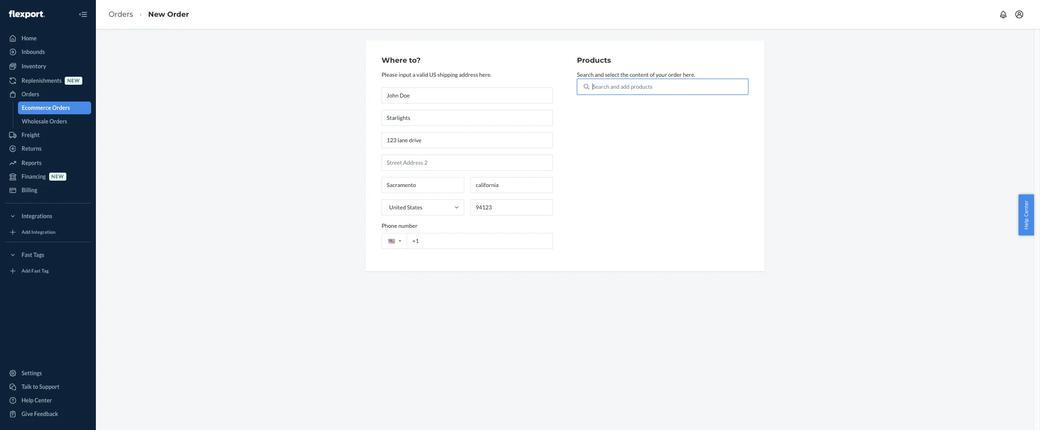 Task type: vqa. For each thing, say whether or not it's contained in the screenshot.
the company name text box
yes



Task type: describe. For each thing, give the bounding box(es) containing it.
add fast tag link
[[5, 265, 91, 278]]

please input a valid us shipping address here.
[[382, 71, 492, 78]]

close navigation image
[[78, 10, 88, 19]]

give feedback button
[[5, 408, 91, 421]]

address
[[459, 71, 478, 78]]

add fast tag
[[22, 268, 49, 274]]

returns link
[[5, 142, 91, 155]]

1 vertical spatial fast
[[31, 268, 41, 274]]

ecommerce orders link
[[18, 102, 91, 114]]

new
[[148, 10, 165, 19]]

your
[[656, 71, 668, 78]]

integration
[[31, 229, 56, 235]]

states
[[407, 204, 423, 211]]

search for search and select the content of your order here.
[[577, 71, 594, 78]]

give
[[22, 411, 33, 417]]

State text field
[[471, 177, 553, 193]]

returns
[[22, 145, 42, 152]]

breadcrumbs navigation
[[102, 3, 195, 26]]

tags
[[33, 252, 44, 258]]

help inside button
[[1023, 218, 1031, 230]]

center inside button
[[1023, 201, 1031, 217]]

inbounds link
[[5, 46, 91, 58]]

where to?
[[382, 56, 421, 65]]

1 horizontal spatial orders link
[[109, 10, 133, 19]]

products
[[577, 56, 612, 65]]

new order
[[148, 10, 189, 19]]

to
[[33, 383, 38, 390]]

give feedback
[[22, 411, 58, 417]]

search and add products
[[593, 83, 653, 90]]

content
[[630, 71, 649, 78]]

talk to support
[[22, 383, 59, 390]]

add for add fast tag
[[22, 268, 30, 274]]

united
[[389, 204, 406, 211]]

ecommerce
[[22, 104, 51, 111]]

and for select
[[595, 71, 604, 78]]

search for search and add products
[[593, 83, 610, 90]]

0 horizontal spatial center
[[35, 397, 52, 404]]

ZIP Code text field
[[471, 199, 553, 215]]

united states: + 1 image
[[399, 240, 401, 242]]

us
[[430, 71, 437, 78]]

shipping
[[438, 71, 458, 78]]

orders down ecommerce orders link
[[49, 118, 67, 125]]

phone
[[382, 222, 398, 229]]

reports link
[[5, 157, 91, 170]]

search and select the content of your order here.
[[577, 71, 696, 78]]

replenishments
[[22, 77, 62, 84]]

open account menu image
[[1015, 10, 1025, 19]]

fast tags
[[22, 252, 44, 258]]

1 (702) 123-4567 telephone field
[[382, 233, 553, 249]]

to?
[[409, 56, 421, 65]]

united states
[[389, 204, 423, 211]]

Company name text field
[[382, 110, 553, 126]]

a
[[413, 71, 416, 78]]

1 here. from the left
[[480, 71, 492, 78]]

Street Address 2 text field
[[382, 155, 553, 171]]

input
[[399, 71, 412, 78]]

First & Last Name text field
[[382, 87, 553, 103]]

integrations
[[22, 213, 52, 220]]

ecommerce orders
[[22, 104, 70, 111]]

new for replenishments
[[67, 78, 80, 84]]



Task type: locate. For each thing, give the bounding box(es) containing it.
add left integration
[[22, 229, 30, 235]]

orders link
[[109, 10, 133, 19], [5, 88, 91, 101]]

1 add from the top
[[22, 229, 30, 235]]

here. right 'order'
[[683, 71, 696, 78]]

1 vertical spatial help center
[[22, 397, 52, 404]]

0 vertical spatial help
[[1023, 218, 1031, 230]]

inbounds
[[22, 48, 45, 55]]

of
[[650, 71, 655, 78]]

1 vertical spatial new
[[51, 174, 64, 180]]

0 horizontal spatial help center
[[22, 397, 52, 404]]

0 vertical spatial new
[[67, 78, 80, 84]]

fast inside "dropdown button"
[[22, 252, 32, 258]]

City text field
[[382, 177, 464, 193]]

1 vertical spatial search
[[593, 83, 610, 90]]

new down reports link
[[51, 174, 64, 180]]

phone number
[[382, 222, 418, 229]]

orders inside breadcrumbs navigation
[[109, 10, 133, 19]]

orders link left new
[[109, 10, 133, 19]]

new down inventory link
[[67, 78, 80, 84]]

0 vertical spatial and
[[595, 71, 604, 78]]

wholesale orders
[[22, 118, 67, 125]]

add
[[22, 229, 30, 235], [22, 268, 30, 274]]

0 vertical spatial orders link
[[109, 10, 133, 19]]

0 vertical spatial center
[[1023, 201, 1031, 217]]

0 horizontal spatial help
[[22, 397, 34, 404]]

order
[[167, 10, 189, 19]]

please
[[382, 71, 398, 78]]

open notifications image
[[999, 10, 1009, 19]]

1 vertical spatial and
[[611, 83, 620, 90]]

here. right the address
[[480, 71, 492, 78]]

1 vertical spatial add
[[22, 268, 30, 274]]

1 vertical spatial orders link
[[5, 88, 91, 101]]

0 horizontal spatial here.
[[480, 71, 492, 78]]

and left add
[[611, 83, 620, 90]]

feedback
[[34, 411, 58, 417]]

integrations button
[[5, 210, 91, 223]]

support
[[39, 383, 59, 390]]

add
[[621, 83, 630, 90]]

center
[[1023, 201, 1031, 217], [35, 397, 52, 404]]

billing
[[22, 187, 37, 194]]

new for financing
[[51, 174, 64, 180]]

1 horizontal spatial help center
[[1023, 201, 1031, 230]]

add integration link
[[5, 226, 91, 239]]

0 vertical spatial add
[[22, 229, 30, 235]]

and
[[595, 71, 604, 78], [611, 83, 620, 90]]

help center inside button
[[1023, 201, 1031, 230]]

fast tags button
[[5, 249, 91, 262]]

0 vertical spatial search
[[577, 71, 594, 78]]

the
[[621, 71, 629, 78]]

settings
[[22, 370, 42, 377]]

order
[[669, 71, 682, 78]]

fast
[[22, 252, 32, 258], [31, 268, 41, 274]]

help center button
[[1019, 195, 1035, 236]]

products
[[631, 83, 653, 90]]

Street Address text field
[[382, 132, 553, 148]]

orders up wholesale orders link
[[52, 104, 70, 111]]

and left 'select'
[[595, 71, 604, 78]]

1 horizontal spatial here.
[[683, 71, 696, 78]]

1 horizontal spatial and
[[611, 83, 620, 90]]

talk
[[22, 383, 32, 390]]

where
[[382, 56, 407, 65]]

2 add from the top
[[22, 268, 30, 274]]

billing link
[[5, 184, 91, 197]]

1 vertical spatial center
[[35, 397, 52, 404]]

1 horizontal spatial help
[[1023, 218, 1031, 230]]

help center
[[1023, 201, 1031, 230], [22, 397, 52, 404]]

wholesale orders link
[[18, 115, 91, 128]]

inventory
[[22, 63, 46, 70]]

orders left new
[[109, 10, 133, 19]]

0 horizontal spatial and
[[595, 71, 604, 78]]

2 here. from the left
[[683, 71, 696, 78]]

0 horizontal spatial new
[[51, 174, 64, 180]]

talk to support button
[[5, 381, 91, 393]]

0 horizontal spatial orders link
[[5, 88, 91, 101]]

freight
[[22, 132, 40, 138]]

search
[[577, 71, 594, 78], [593, 83, 610, 90]]

orders
[[109, 10, 133, 19], [22, 91, 39, 98], [52, 104, 70, 111], [49, 118, 67, 125]]

settings link
[[5, 367, 91, 380]]

reports
[[22, 160, 42, 166]]

inventory link
[[5, 60, 91, 73]]

here.
[[480, 71, 492, 78], [683, 71, 696, 78]]

number
[[399, 222, 418, 229]]

wholesale
[[22, 118, 48, 125]]

1 vertical spatial help
[[22, 397, 34, 404]]

tag
[[41, 268, 49, 274]]

help
[[1023, 218, 1031, 230], [22, 397, 34, 404]]

new order link
[[148, 10, 189, 19]]

fast left tag
[[31, 268, 41, 274]]

new
[[67, 78, 80, 84], [51, 174, 64, 180]]

search up search image
[[577, 71, 594, 78]]

select
[[605, 71, 620, 78]]

home
[[22, 35, 37, 42]]

help center link
[[5, 394, 91, 407]]

1 horizontal spatial new
[[67, 78, 80, 84]]

home link
[[5, 32, 91, 45]]

search image
[[584, 84, 590, 89]]

and for add
[[611, 83, 620, 90]]

flexport logo image
[[9, 10, 45, 18]]

orders up the ecommerce
[[22, 91, 39, 98]]

1 horizontal spatial center
[[1023, 201, 1031, 217]]

add integration
[[22, 229, 56, 235]]

search right search image
[[593, 83, 610, 90]]

0 vertical spatial help center
[[1023, 201, 1031, 230]]

freight link
[[5, 129, 91, 142]]

0 vertical spatial fast
[[22, 252, 32, 258]]

orders link up ecommerce orders on the left top of page
[[5, 88, 91, 101]]

fast left tags at the left
[[22, 252, 32, 258]]

valid
[[417, 71, 428, 78]]

add down fast tags
[[22, 268, 30, 274]]

add for add integration
[[22, 229, 30, 235]]

financing
[[22, 173, 46, 180]]



